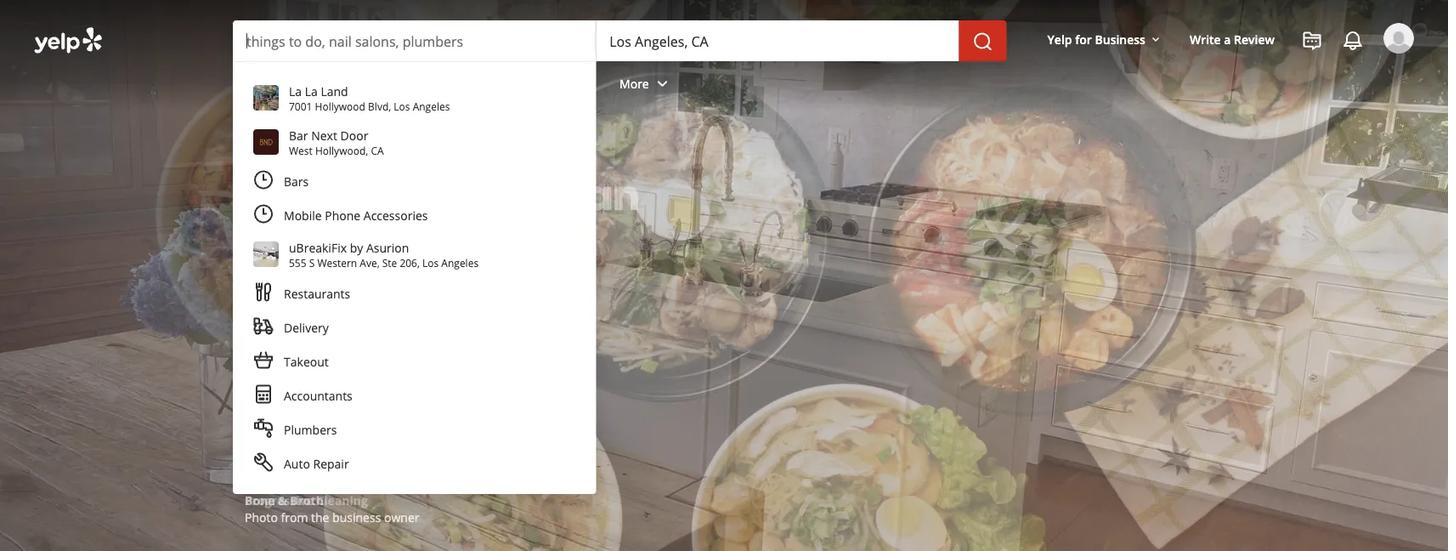 Task type: vqa. For each thing, say whether or not it's contained in the screenshot.
of
yes



Task type: describe. For each thing, give the bounding box(es) containing it.
of
[[441, 167, 481, 224]]

progressive cleaning link
[[245, 492, 368, 508]]

bob b. image
[[1384, 23, 1415, 54]]

los inside ubreakifix by asurion 555 s western ave, ste 206, los angeles
[[423, 256, 439, 270]]

explore banner section banner
[[0, 0, 1449, 551]]

write a review link
[[1184, 24, 1282, 54]]

none field near
[[610, 31, 946, 50]]

24 chevron down v2 image
[[653, 73, 673, 94]]

business
[[1096, 31, 1146, 47]]

steamy,
[[279, 167, 452, 224]]

auto
[[284, 455, 310, 472]]

hollywood
[[315, 99, 366, 113]]

ste
[[382, 256, 397, 270]]

write a review
[[1190, 31, 1275, 47]]

more link
[[606, 61, 687, 111]]

user actions element
[[1034, 21, 1439, 126]]

clean
[[525, 167, 640, 224]]

progressive cleaning photo from the business owner
[[245, 492, 420, 525]]

progressive
[[245, 492, 314, 508]]

broth
[[290, 492, 324, 508]]

yelp for business
[[1048, 31, 1146, 47]]

from inside progressive cleaning photo from the business owner
[[281, 509, 308, 525]]

salty,
[[460, 167, 575, 224]]

s
[[309, 256, 315, 270]]

search image
[[973, 32, 994, 52]]

1 vertical spatial restaurants link
[[243, 276, 586, 310]]

next
[[311, 127, 337, 143]]

angeles inside la la land 7001 hollywood blvd, los angeles
[[413, 99, 450, 113]]

the inside bone & broth photo from the business owner
[[311, 509, 329, 525]]

bone
[[245, 492, 275, 508]]

bone & broth link
[[245, 492, 324, 508]]

24 clock v2 image
[[253, 204, 274, 224]]

western
[[318, 256, 357, 270]]

takeout
[[284, 353, 329, 369]]

a inside the gift of a clean home
[[489, 167, 517, 224]]

home
[[279, 214, 399, 272]]

ubreakifix by asurion 555 s western ave, ste 206, los angeles
[[289, 239, 479, 270]]

24 search v2 image
[[306, 298, 327, 318]]

by
[[350, 239, 363, 256]]

bar next door west hollywood, ca
[[289, 127, 384, 157]]

1 vertical spatial restaurants
[[284, 285, 351, 301]]

7001
[[289, 99, 312, 113]]

24 delivery v2 image
[[253, 316, 274, 336]]

  text field inside search box
[[247, 31, 583, 50]]

yelp for business button
[[1041, 24, 1170, 54]]

555
[[289, 256, 307, 270]]

business inside progressive cleaning photo from the business owner
[[333, 509, 381, 525]]

24 auto repair v2 image
[[253, 452, 274, 472]]

door
[[341, 127, 369, 143]]

phone
[[325, 207, 361, 223]]

mobile phone accessories
[[284, 207, 428, 223]]

yelp
[[1048, 31, 1073, 47]]

for
[[1076, 31, 1093, 47]]

mobile
[[284, 207, 322, 223]]

the gift of a clean home
[[279, 167, 640, 272]]

photo inside bone & broth photo from the business owner
[[245, 509, 278, 525]]

auto repair link
[[243, 446, 586, 480]]

24 accountants v2 image
[[253, 384, 274, 404]]

24 plumbers v2 image
[[253, 418, 274, 438]]

none search field inside search field
[[233, 20, 1011, 61]]

plumbers link
[[243, 412, 586, 446]]

cleaner
[[377, 298, 427, 317]]

1 la from the left
[[289, 83, 302, 99]]

repair
[[313, 455, 349, 472]]

24 food v2 image
[[253, 282, 274, 302]]



Task type: locate. For each thing, give the bounding box(es) containing it.
  text field
[[247, 31, 583, 50]]

a right 'write'
[[1225, 31, 1232, 47]]

0 horizontal spatial la
[[289, 83, 302, 99]]

los right 206,
[[423, 256, 439, 270]]

business categories element
[[230, 61, 1415, 111]]

la la land 7001 hollywood blvd, los angeles
[[289, 83, 450, 113]]

owner inside bone & broth photo from the business owner
[[384, 509, 420, 525]]

restaurants link down 206,
[[243, 276, 586, 310]]

cleaning
[[317, 492, 368, 508]]

Find text field
[[247, 31, 583, 50]]

2 la from the left
[[305, 83, 318, 99]]

angeles right blvd,
[[413, 99, 450, 113]]

pho link
[[279, 287, 386, 328]]

1 vertical spatial los
[[423, 256, 439, 270]]

restaurants link
[[230, 61, 348, 111], [243, 276, 586, 310]]

restaurants
[[244, 75, 311, 91], [284, 285, 351, 301]]

west
[[289, 143, 313, 157]]

home
[[333, 298, 373, 317]]

1 horizontal spatial la
[[305, 83, 318, 99]]

photo inside progressive cleaning photo from the business owner
[[245, 509, 278, 525]]

bone & broth photo from the business owner
[[245, 492, 420, 525]]

a right of
[[489, 167, 517, 224]]

la
[[289, 83, 302, 99], [305, 83, 318, 99]]

from inside bone & broth photo from the business owner
[[281, 509, 308, 525]]

24 search v2 image
[[306, 298, 327, 318]]

restaurants down the s
[[284, 285, 351, 301]]

Near text field
[[610, 31, 946, 50]]

perfection
[[279, 214, 492, 272]]

angeles right 206,
[[442, 256, 479, 270]]

takeout link
[[243, 344, 586, 378]]

select slide image
[[244, 165, 253, 241]]

the
[[311, 509, 329, 525], [311, 509, 329, 525]]

1 vertical spatial a
[[489, 167, 517, 224]]

206,
[[400, 256, 420, 270]]

accessories
[[364, 207, 428, 223]]

write
[[1190, 31, 1222, 47]]

none search field containing yelp for business
[[0, 0, 1449, 521]]

1 vertical spatial angeles
[[442, 256, 479, 270]]

los right blvd,
[[394, 99, 410, 113]]

restaurants link up bar
[[230, 61, 348, 111]]

None search field
[[233, 20, 1011, 61]]

more
[[620, 75, 649, 91]]

0 horizontal spatial a
[[489, 167, 517, 224]]

accountants
[[284, 387, 353, 403]]

None field
[[247, 31, 583, 50], [610, 31, 946, 50], [247, 31, 583, 50]]

ca
[[371, 143, 384, 157]]

land
[[321, 83, 348, 99]]

business inside bone & broth photo from the business owner
[[333, 509, 381, 525]]

16 chevron down v2 image
[[1150, 33, 1163, 47]]

los inside la la land 7001 hollywood blvd, los angeles
[[394, 99, 410, 113]]

&
[[278, 492, 287, 508]]

0 vertical spatial los
[[394, 99, 410, 113]]

projects image
[[1303, 31, 1323, 51]]

bars
[[284, 173, 309, 189]]

hollywood,
[[315, 143, 368, 157]]

the inside progressive cleaning photo from the business owner
[[311, 509, 329, 525]]

0 horizontal spatial los
[[394, 99, 410, 113]]

1 horizontal spatial a
[[1225, 31, 1232, 47]]

0 vertical spatial a
[[1225, 31, 1232, 47]]

ubreakifix
[[289, 239, 347, 256]]

a
[[1225, 31, 1232, 47], [489, 167, 517, 224]]

mobile phone accessories link
[[243, 198, 586, 232]]

delivery link
[[243, 310, 586, 344]]

24 clock v2 image
[[253, 170, 274, 190]]

angeles
[[413, 99, 450, 113], [442, 256, 479, 270]]

steamy, salty, perfection
[[279, 167, 575, 272]]

accountants link
[[243, 378, 586, 412]]

home cleaner
[[333, 298, 427, 317]]

gift
[[363, 167, 433, 224]]

ave,
[[360, 256, 380, 270]]

the
[[279, 167, 355, 224]]

la left land
[[305, 83, 318, 99]]

home cleaner link
[[279, 287, 455, 328]]

business
[[333, 509, 381, 525], [333, 509, 381, 525]]

bars link
[[243, 164, 586, 198]]

pho
[[333, 298, 358, 317]]

la left 24 chevron down v2 icon
[[289, 83, 302, 99]]

a inside search field
[[1225, 31, 1232, 47]]

blvd,
[[368, 99, 391, 113]]

plumbers
[[284, 421, 337, 437]]

restaurants up the 7001
[[244, 75, 311, 91]]

review
[[1235, 31, 1275, 47]]

None search field
[[0, 0, 1449, 521]]

1 horizontal spatial los
[[423, 256, 439, 270]]

owner
[[384, 509, 420, 525], [384, 509, 420, 525]]

notifications image
[[1344, 31, 1364, 51]]

restaurants inside business categories 'element'
[[244, 75, 311, 91]]

bar
[[289, 127, 308, 143]]

0 vertical spatial angeles
[[413, 99, 450, 113]]

from
[[281, 509, 308, 525], [281, 509, 308, 525]]

angeles inside ubreakifix by asurion 555 s western ave, ste 206, los angeles
[[442, 256, 479, 270]]

los
[[394, 99, 410, 113], [423, 256, 439, 270]]

delivery
[[284, 319, 329, 335]]

24 chevron down v2 image
[[314, 73, 334, 94]]

owner inside progressive cleaning photo from the business owner
[[384, 509, 420, 525]]

24 shopping v2 image
[[253, 350, 274, 370]]

0 vertical spatial restaurants
[[244, 75, 311, 91]]

auto repair
[[284, 455, 349, 472]]

0 vertical spatial restaurants link
[[230, 61, 348, 111]]

asurion
[[366, 239, 409, 256]]

photo
[[245, 509, 278, 525], [245, 509, 278, 525]]



